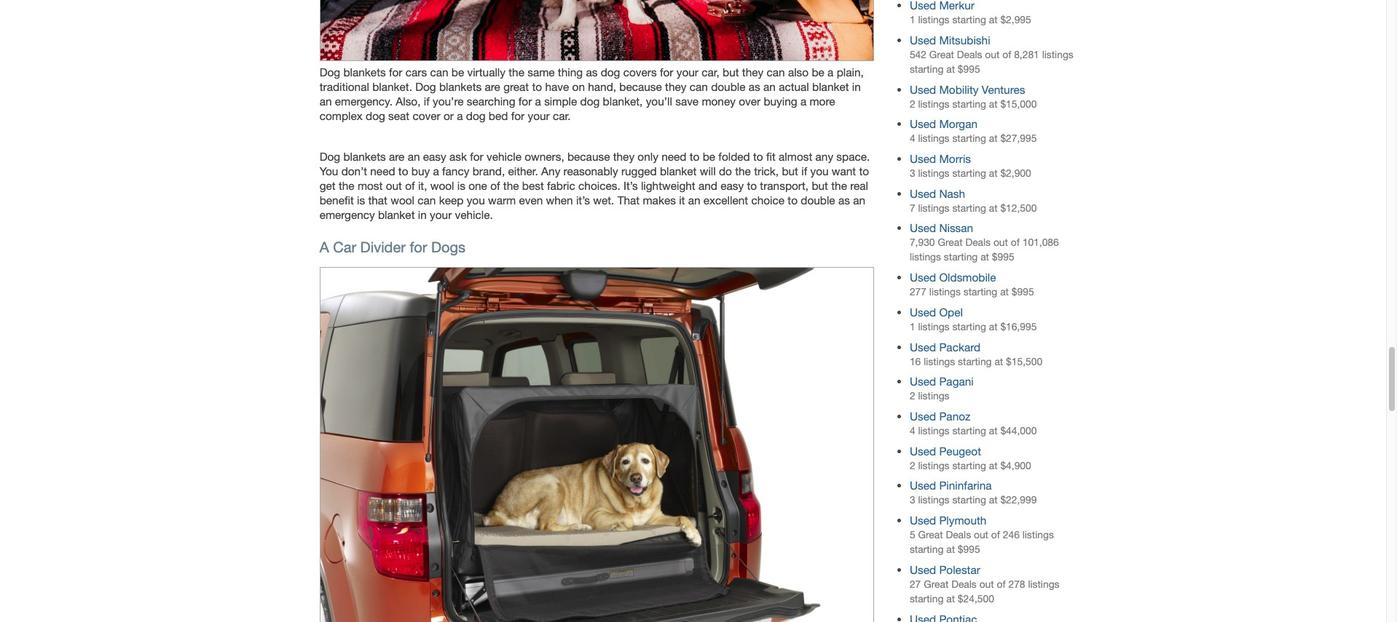Task type: describe. For each thing, give the bounding box(es) containing it.
great for polestar
[[924, 579, 949, 591]]

but inside "dog blankets for cars can be virtually the same thing as dog covers for your car, but they can also be a plain, traditional blanket. dog blankets are great to have on hand, because they can double as an actual blanket in an emergency. also, if you're searching for a simple dog blanket, you'll save money over buying a more complex dog seat cover or a dog bed for your car."
[[723, 65, 739, 78]]

blanket,
[[603, 95, 643, 108]]

can left also
[[767, 65, 785, 78]]

used for used morgan 4 listings starting at $27,995
[[910, 117, 936, 131]]

when
[[546, 194, 573, 207]]

at inside used morgan 4 listings starting at $27,995
[[989, 133, 998, 144]]

emergency
[[320, 208, 375, 221]]

4 for used panoz
[[910, 425, 915, 437]]

deals for polestar
[[952, 579, 977, 591]]

dog down searching
[[466, 109, 486, 122]]

bed
[[489, 109, 508, 122]]

an down the real at the top right of the page
[[853, 194, 865, 207]]

$15,500
[[1006, 356, 1043, 368]]

starting inside used panoz 4 listings starting at $44,000
[[952, 425, 986, 437]]

used polestar link
[[910, 564, 980, 577]]

used mitsubishi
[[910, 33, 990, 46]]

deals for mitsubishi
[[957, 49, 982, 60]]

a right or
[[457, 109, 463, 122]]

morgan
[[939, 117, 978, 131]]

$995 for used nissan
[[992, 252, 1015, 263]]

of down brand,
[[490, 179, 500, 192]]

1 vertical spatial dog
[[415, 80, 436, 93]]

out inside dog blankets are an easy ask for vehicle owners, because they only need to be folded to fit almost any space. you don't need to buy a fancy brand, either. any reasonably rugged blanket will do the trick, but if you want to get the most out of it, wool is one of the best fabric choices. it's lightweight and easy to transport, but the real benefit is that wool can keep you warm even when it's wet. that makes it an excellent choice to double as an emergency blanket in your vehicle.
[[386, 179, 402, 192]]

used for used mobility ventures 2 listings starting at $15,000
[[910, 83, 936, 96]]

used pininfarina link
[[910, 480, 992, 493]]

nash
[[939, 187, 965, 200]]

used for used nissan
[[910, 222, 936, 235]]

at inside 27 great deals out of 278 listings starting at
[[946, 594, 955, 605]]

an up buy
[[408, 150, 420, 163]]

you're
[[433, 95, 464, 108]]

listings up "used mitsubishi" link
[[918, 14, 950, 26]]

3 for used morris
[[910, 168, 915, 179]]

searching
[[467, 95, 515, 108]]

starting inside used morgan 4 listings starting at $27,995
[[952, 133, 986, 144]]

to up the real at the top right of the page
[[859, 165, 869, 178]]

hand,
[[588, 80, 616, 93]]

mobility
[[939, 83, 979, 96]]

plymouth
[[939, 514, 987, 528]]

of left the it,
[[405, 179, 415, 192]]

dog blankets for cars can be virtually the same thing as dog covers for your car, but they can also be a plain, traditional blanket. dog blankets are great to have on hand, because they can double as an actual blanket in an emergency. also, if you're searching for a simple dog blanket, you'll save money over buying a more complex dog seat cover or a dog bed for your car.
[[320, 65, 864, 122]]

traditional
[[320, 80, 369, 93]]

listings inside 542 great deals out of 8,281 listings starting at
[[1042, 49, 1074, 60]]

used plymouth link
[[910, 514, 987, 528]]

simple
[[544, 95, 577, 108]]

0 horizontal spatial be
[[452, 65, 464, 78]]

money
[[702, 95, 736, 108]]

starting inside 27 great deals out of 278 listings starting at
[[910, 594, 944, 605]]

used peugeot link
[[910, 445, 981, 458]]

best
[[522, 179, 544, 192]]

morris
[[939, 152, 971, 165]]

folded
[[719, 150, 750, 163]]

listings inside 5 great deals out of 246 listings starting at
[[1023, 530, 1054, 541]]

opel
[[939, 306, 963, 319]]

used for used pininfarina 3 listings starting at $22,999
[[910, 480, 936, 493]]

at inside used nash 7 listings starting at $12,500
[[989, 202, 998, 214]]

$2,995
[[1001, 14, 1031, 26]]

4 for used morgan
[[910, 133, 915, 144]]

used for used plymouth
[[910, 514, 936, 528]]

divider
[[360, 239, 406, 256]]

at inside 'used opel 1 listings starting at $16,995'
[[989, 321, 998, 333]]

$16,995
[[1001, 321, 1037, 333]]

2 horizontal spatial but
[[812, 179, 828, 192]]

oldsmobile
[[939, 271, 996, 284]]

to down transport,
[[788, 194, 798, 207]]

ask
[[449, 150, 467, 163]]

it's
[[576, 194, 590, 207]]

have
[[545, 80, 569, 93]]

to left buy
[[398, 165, 408, 178]]

0 horizontal spatial wool
[[391, 194, 415, 207]]

a inside dog blankets are an easy ask for vehicle owners, because they only need to be folded to fit almost any space. you don't need to buy a fancy brand, either. any reasonably rugged blanket will do the trick, but if you want to get the most out of it, wool is one of the best fabric choices. it's lightweight and easy to transport, but the real benefit is that wool can keep you warm even when it's wet. that makes it an excellent choice to double as an emergency blanket in your vehicle.
[[433, 165, 439, 178]]

dog for need
[[320, 150, 340, 163]]

to left fit at the top right
[[753, 150, 763, 163]]

cover
[[413, 109, 441, 122]]

2 for used peugeot
[[910, 460, 915, 472]]

used pininfarina 3 listings starting at $22,999
[[910, 480, 1037, 507]]

listings inside used morris 3 listings starting at $2,900
[[918, 168, 950, 179]]

$12,500
[[1001, 202, 1037, 214]]

car
[[333, 239, 356, 256]]

great for mitsubishi
[[929, 49, 954, 60]]

in inside dog blankets are an easy ask for vehicle owners, because they only need to be folded to fit almost any space. you don't need to buy a fancy brand, either. any reasonably rugged blanket will do the trick, but if you want to get the most out of it, wool is one of the best fabric choices. it's lightweight and easy to transport, but the real benefit is that wool can keep you warm even when it's wet. that makes it an excellent choice to double as an emergency blanket in your vehicle.
[[418, 208, 427, 221]]

$22,999
[[1001, 495, 1037, 507]]

nissan
[[939, 222, 973, 235]]

for right covers
[[660, 65, 673, 78]]

for right 'bed' on the left
[[511, 109, 525, 122]]

at left $2,995
[[989, 14, 998, 26]]

used panoz 4 listings starting at $44,000
[[910, 410, 1037, 437]]

the up warm
[[503, 179, 519, 192]]

choices.
[[578, 179, 620, 192]]

great for plymouth
[[918, 530, 943, 541]]

1 vertical spatial blankets
[[439, 80, 482, 93]]

277
[[910, 286, 927, 298]]

choice
[[751, 194, 785, 207]]

your inside dog blankets are an easy ask for vehicle owners, because they only need to be folded to fit almost any space. you don't need to buy a fancy brand, either. any reasonably rugged blanket will do the trick, but if you want to get the most out of it, wool is one of the best fabric choices. it's lightweight and easy to transport, but the real benefit is that wool can keep you warm even when it's wet. that makes it an excellent choice to double as an emergency blanket in your vehicle.
[[430, 208, 452, 221]]

and
[[699, 179, 718, 192]]

an up buying
[[763, 80, 776, 93]]

at inside 542 great deals out of 8,281 listings starting at
[[946, 63, 955, 75]]

278
[[1009, 579, 1025, 591]]

used for used nash 7 listings starting at $12,500
[[910, 187, 936, 200]]

save
[[675, 95, 699, 108]]

deals for plymouth
[[946, 530, 971, 541]]

1 vertical spatial blanket
[[660, 165, 697, 178]]

starting inside used morris 3 listings starting at $2,900
[[952, 168, 986, 179]]

0 vertical spatial easy
[[423, 150, 446, 163]]

because inside dog blankets are an easy ask for vehicle owners, because they only need to be folded to fit almost any space. you don't need to buy a fancy brand, either. any reasonably rugged blanket will do the trick, but if you want to get the most out of it, wool is one of the best fabric choices. it's lightweight and easy to transport, but the real benefit is that wool can keep you warm even when it's wet. that makes it an excellent choice to double as an emergency blanket in your vehicle.
[[567, 150, 610, 163]]

on
[[572, 80, 585, 93]]

1 horizontal spatial need
[[662, 150, 687, 163]]

a car divider for dogs
[[320, 239, 466, 256]]

also
[[788, 65, 809, 78]]

vehicle.
[[455, 208, 493, 221]]

the down want
[[831, 179, 847, 192]]

brand,
[[473, 165, 505, 178]]

2 horizontal spatial be
[[812, 65, 825, 78]]

starting up the mitsubishi
[[952, 14, 986, 26]]

0 horizontal spatial is
[[357, 194, 365, 207]]

packard
[[939, 341, 981, 354]]

at inside used morris 3 listings starting at $2,900
[[989, 168, 998, 179]]

used morgan link
[[910, 117, 978, 131]]

most
[[358, 179, 383, 192]]

great for nissan
[[938, 237, 963, 249]]

out for used polestar
[[980, 579, 994, 591]]

owners,
[[525, 150, 564, 163]]

27 great deals out of 278 listings starting at
[[910, 579, 1060, 605]]

more
[[810, 95, 835, 108]]

used mitsubishi link
[[910, 33, 990, 46]]

listings inside used oldsmobile 277 listings starting at $995
[[929, 286, 961, 298]]

2 inside used mobility ventures 2 listings starting at $15,000
[[910, 98, 915, 110]]

it's
[[624, 179, 638, 192]]

buy
[[411, 165, 430, 178]]

want
[[832, 165, 856, 178]]

are inside "dog blankets for cars can be virtually the same thing as dog covers for your car, but they can also be a plain, traditional blanket. dog blankets are great to have on hand, because they can double as an actual blanket in an emergency. also, if you're searching for a simple dog blanket, you'll save money over buying a more complex dog seat cover or a dog bed for your car."
[[485, 80, 500, 93]]

blankets for cars
[[343, 65, 386, 78]]

used mobility ventures link
[[910, 83, 1025, 96]]

as inside dog blankets are an easy ask for vehicle owners, because they only need to be folded to fit almost any space. you don't need to buy a fancy brand, either. any reasonably rugged blanket will do the trick, but if you want to get the most out of it, wool is one of the best fabric choices. it's lightweight and easy to transport, but the real benefit is that wool can keep you warm even when it's wet. that makes it an excellent choice to double as an emergency blanket in your vehicle.
[[838, 194, 850, 207]]

for up blanket.
[[389, 65, 403, 78]]

car,
[[702, 65, 720, 78]]

can up save
[[690, 80, 708, 93]]

out for used mitsubishi
[[985, 49, 1000, 60]]

dog down on
[[580, 95, 600, 108]]

starting inside used nash 7 listings starting at $12,500
[[952, 202, 986, 214]]

an right it on the left top
[[688, 194, 700, 207]]

virtually
[[467, 65, 506, 78]]

at inside used packard 16 listings starting at $15,500
[[995, 356, 1003, 368]]

dogs
[[431, 239, 466, 256]]

used oldsmobile link
[[910, 271, 996, 284]]

101,086
[[1023, 237, 1059, 249]]

$15,000
[[1001, 98, 1037, 110]]

0 vertical spatial they
[[742, 65, 764, 78]]

0 horizontal spatial you
[[467, 194, 485, 207]]

for down great
[[519, 95, 532, 108]]

used peugeot 2 listings starting at $4,900
[[910, 445, 1031, 472]]

listings inside 7,930 great deals out of 101,086 listings starting at
[[910, 252, 941, 263]]

cars
[[406, 65, 427, 78]]

used for used pagani 2 listings
[[910, 375, 936, 389]]

covers
[[623, 65, 657, 78]]

blankets for an
[[343, 150, 386, 163]]

of for used nissan
[[1011, 237, 1020, 249]]

0 horizontal spatial need
[[370, 165, 395, 178]]

used polestar
[[910, 564, 980, 577]]



Task type: locate. For each thing, give the bounding box(es) containing it.
deals down the mitsubishi
[[957, 49, 982, 60]]

at inside used peugeot 2 listings starting at $4,900
[[989, 460, 998, 472]]

deals for nissan
[[966, 237, 991, 249]]

of inside 5 great deals out of 246 listings starting at
[[991, 530, 1000, 541]]

used nash link
[[910, 187, 965, 200]]

used for used morris 3 listings starting at $2,900
[[910, 152, 936, 165]]

0 vertical spatial as
[[586, 65, 598, 78]]

to down trick,
[[747, 179, 757, 192]]

11 used from the top
[[910, 410, 936, 423]]

$995 for used mitsubishi
[[958, 63, 980, 75]]

2 inside used pagani 2 listings
[[910, 391, 915, 402]]

dog up traditional
[[320, 65, 340, 78]]

used plymouth
[[910, 514, 987, 528]]

dog up 'you'
[[320, 150, 340, 163]]

1 horizontal spatial are
[[485, 80, 500, 93]]

listings inside used pininfarina 3 listings starting at $22,999
[[918, 495, 950, 507]]

listings inside used mobility ventures 2 listings starting at $15,000
[[918, 98, 950, 110]]

to inside "dog blankets for cars can be virtually the same thing as dog covers for your car, but they can also be a plain, traditional blanket. dog blankets are great to have on hand, because they can double as an actual blanket in an emergency. also, if you're searching for a simple dog blanket, you'll save money over buying a more complex dog seat cover or a dog bed for your car."
[[532, 80, 542, 93]]

the
[[509, 65, 524, 78], [735, 165, 751, 178], [339, 179, 355, 192], [503, 179, 519, 192], [831, 179, 847, 192]]

0 vertical spatial blankets
[[343, 65, 386, 78]]

used for used opel 1 listings starting at $16,995
[[910, 306, 936, 319]]

don't
[[341, 165, 367, 178]]

almost
[[779, 150, 812, 163]]

2 horizontal spatial blanket
[[812, 80, 849, 93]]

1 horizontal spatial easy
[[721, 179, 744, 192]]

listings inside 27 great deals out of 278 listings starting at
[[1028, 579, 1060, 591]]

listings down used morgan "link"
[[918, 133, 950, 144]]

pagani
[[939, 375, 974, 389]]

dog inside dog blankets are an easy ask for vehicle owners, because they only need to be folded to fit almost any space. you don't need to buy a fancy brand, either. any reasonably rugged blanket will do the trick, but if you want to get the most out of it, wool is one of the best fabric choices. it's lightweight and easy to transport, but the real benefit is that wool can keep you warm even when it's wet. that makes it an excellent choice to double as an emergency blanket in your vehicle.
[[320, 150, 340, 163]]

$4,900
[[1001, 460, 1031, 472]]

out for used nissan
[[994, 237, 1008, 249]]

great down "used mitsubishi" link
[[929, 49, 954, 60]]

starting down morgan
[[952, 133, 986, 144]]

at inside 5 great deals out of 246 listings starting at
[[946, 544, 955, 556]]

that
[[368, 194, 388, 207]]

double inside "dog blankets for cars can be virtually the same thing as dog covers for your car, but they can also be a plain, traditional blanket. dog blankets are great to have on hand, because they can double as an actual blanket in an emergency. also, if you're searching for a simple dog blanket, you'll save money over buying a more complex dog seat cover or a dog bed for your car."
[[711, 80, 746, 93]]

3 used from the top
[[910, 117, 936, 131]]

1 vertical spatial in
[[418, 208, 427, 221]]

listings
[[918, 14, 950, 26], [1042, 49, 1074, 60], [918, 98, 950, 110], [918, 133, 950, 144], [918, 168, 950, 179], [918, 202, 950, 214], [910, 252, 941, 263], [929, 286, 961, 298], [918, 321, 950, 333], [924, 356, 955, 368], [918, 391, 950, 402], [918, 425, 950, 437], [918, 460, 950, 472], [918, 495, 950, 507], [1023, 530, 1054, 541], [1028, 579, 1060, 591]]

dog down the emergency.
[[366, 109, 385, 122]]

2 vertical spatial but
[[812, 179, 828, 192]]

only
[[638, 150, 658, 163]]

blankets up you're
[[439, 80, 482, 93]]

2 vertical spatial blanket
[[378, 208, 415, 221]]

starting inside used oldsmobile 277 listings starting at $995
[[964, 286, 998, 298]]

2 vertical spatial they
[[613, 150, 635, 163]]

0 horizontal spatial easy
[[423, 150, 446, 163]]

0 horizontal spatial blanket
[[378, 208, 415, 221]]

0 horizontal spatial because
[[567, 150, 610, 163]]

deals down nissan
[[966, 237, 991, 249]]

dog
[[320, 65, 340, 78], [415, 80, 436, 93], [320, 150, 340, 163]]

emergency.
[[335, 95, 393, 108]]

they inside dog blankets are an easy ask for vehicle owners, because they only need to be folded to fit almost any space. you don't need to buy a fancy brand, either. any reasonably rugged blanket will do the trick, but if you want to get the most out of it, wool is one of the best fabric choices. it's lightweight and easy to transport, but the real benefit is that wool can keep you warm even when it's wet. that makes it an excellent choice to double as an emergency blanket in your vehicle.
[[613, 150, 635, 163]]

starting down 27
[[910, 594, 944, 605]]

at inside used mobility ventures 2 listings starting at $15,000
[[989, 98, 998, 110]]

$995 inside used oldsmobile 277 listings starting at $995
[[1012, 286, 1034, 298]]

used left panoz
[[910, 410, 936, 423]]

0 vertical spatial but
[[723, 65, 739, 78]]

out down the mitsubishi
[[985, 49, 1000, 60]]

2 vertical spatial as
[[838, 194, 850, 207]]

is
[[457, 179, 465, 192], [357, 194, 365, 207]]

are down seat
[[389, 150, 405, 163]]

1 listings starting at $2,995
[[910, 14, 1031, 26]]

1 horizontal spatial but
[[782, 165, 798, 178]]

if inside dog blankets are an easy ask for vehicle owners, because they only need to be folded to fit almost any space. you don't need to buy a fancy brand, either. any reasonably rugged blanket will do the trick, but if you want to get the most out of it, wool is one of the best fabric choices. it's lightweight and easy to transport, but the real benefit is that wool can keep you warm even when it's wet. that makes it an excellent choice to double as an emergency blanket in your vehicle.
[[802, 165, 807, 178]]

used inside used morgan 4 listings starting at $27,995
[[910, 117, 936, 131]]

1 horizontal spatial be
[[703, 150, 715, 163]]

5 used from the top
[[910, 187, 936, 200]]

used for used panoz 4 listings starting at $44,000
[[910, 410, 936, 423]]

great down used polestar
[[924, 579, 949, 591]]

in down plain,
[[852, 80, 861, 93]]

same
[[528, 65, 555, 78]]

deals inside 27 great deals out of 278 listings starting at
[[952, 579, 977, 591]]

1 3 from the top
[[910, 168, 915, 179]]

listings inside used peugeot 2 listings starting at $4,900
[[918, 460, 950, 472]]

2 vertical spatial blankets
[[343, 150, 386, 163]]

at left $16,995
[[989, 321, 998, 333]]

that
[[618, 194, 640, 207]]

2 horizontal spatial as
[[838, 194, 850, 207]]

1 horizontal spatial they
[[665, 80, 687, 93]]

1 1 from the top
[[910, 14, 915, 26]]

used mobility ventures 2 listings starting at $15,000
[[910, 83, 1037, 110]]

246
[[1003, 530, 1020, 541]]

9 used from the top
[[910, 341, 936, 354]]

4 down used panoz "link"
[[910, 425, 915, 437]]

for right ask
[[470, 150, 484, 163]]

4 used from the top
[[910, 152, 936, 165]]

starting inside used peugeot 2 listings starting at $4,900
[[952, 460, 986, 472]]

1 vertical spatial you
[[467, 194, 485, 207]]

used inside used panoz 4 listings starting at $44,000
[[910, 410, 936, 423]]

starting down used mobility ventures link
[[952, 98, 986, 110]]

starting down pininfarina
[[952, 495, 986, 507]]

because
[[619, 80, 662, 93], [567, 150, 610, 163]]

starting down packard
[[958, 356, 992, 368]]

at left $24,500
[[946, 594, 955, 605]]

benefit
[[320, 194, 354, 207]]

out inside 542 great deals out of 8,281 listings starting at
[[985, 49, 1000, 60]]

dog up hand,
[[601, 65, 620, 78]]

of inside 542 great deals out of 8,281 listings starting at
[[1003, 49, 1011, 60]]

the inside "dog blankets for cars can be virtually the same thing as dog covers for your car, but they can also be a plain, traditional blanket. dog blankets are great to have on hand, because they can double as an actual blanket in an emergency. also, if you're searching for a simple dog blanket, you'll save money over buying a more complex dog seat cover or a dog bed for your car."
[[509, 65, 524, 78]]

starting down oldsmobile
[[964, 286, 998, 298]]

can inside dog blankets are an easy ask for vehicle owners, because they only need to be folded to fit almost any space. you don't need to buy a fancy brand, either. any reasonably rugged blanket will do the trick, but if you want to get the most out of it, wool is one of the best fabric choices. it's lightweight and easy to transport, but the real benefit is that wool can keep you warm even when it's wet. that makes it an excellent choice to double as an emergency blanket in your vehicle.
[[418, 194, 436, 207]]

out inside 27 great deals out of 278 listings starting at
[[980, 579, 994, 591]]

you down any
[[810, 165, 829, 178]]

reasonably
[[564, 165, 618, 178]]

1 horizontal spatial wool
[[430, 179, 454, 192]]

used for used oldsmobile 277 listings starting at $995
[[910, 271, 936, 284]]

great inside 5 great deals out of 246 listings starting at
[[918, 530, 943, 541]]

used nash 7 listings starting at $12,500
[[910, 187, 1037, 214]]

1 vertical spatial but
[[782, 165, 798, 178]]

1 vertical spatial 1
[[910, 321, 915, 333]]

at inside used pininfarina 3 listings starting at $22,999
[[989, 495, 998, 507]]

for left the dogs at the top of the page
[[410, 239, 427, 256]]

if up cover
[[424, 95, 430, 108]]

used for used peugeot 2 listings starting at $4,900
[[910, 445, 936, 458]]

can
[[430, 65, 448, 78], [767, 65, 785, 78], [690, 80, 708, 93], [418, 194, 436, 207]]

1 horizontal spatial you
[[810, 165, 829, 178]]

4 inside used morgan 4 listings starting at $27,995
[[910, 133, 915, 144]]

used panoz link
[[910, 410, 971, 423]]

$995 up used mobility ventures link
[[958, 63, 980, 75]]

deals inside 7,930 great deals out of 101,086 listings starting at
[[966, 237, 991, 249]]

of inside 27 great deals out of 278 listings starting at
[[997, 579, 1006, 591]]

2 horizontal spatial your
[[677, 65, 699, 78]]

542
[[910, 49, 927, 60]]

starting down peugeot
[[952, 460, 986, 472]]

dog blankets are an easy ask for vehicle owners, because they only need to be folded to fit almost any space. you don't need to buy a fancy brand, either. any reasonably rugged blanket will do the trick, but if you want to get the most out of it, wool is one of the best fabric choices. it's lightweight and easy to transport, but the real benefit is that wool can keep you warm even when it's wet. that makes it an excellent choice to double as an emergency blanket in your vehicle.
[[320, 150, 870, 221]]

lightweight
[[641, 179, 695, 192]]

used inside used morris 3 listings starting at $2,900
[[910, 152, 936, 165]]

deals inside 5 great deals out of 246 listings starting at
[[946, 530, 971, 541]]

2 down used pagani link
[[910, 391, 915, 402]]

because down covers
[[619, 80, 662, 93]]

complex
[[320, 109, 363, 122]]

also,
[[396, 95, 421, 108]]

blanket up lightweight at the top of the page
[[660, 165, 697, 178]]

one
[[469, 179, 487, 192]]

a down actual
[[801, 95, 807, 108]]

0 horizontal spatial double
[[711, 80, 746, 93]]

3 2 from the top
[[910, 460, 915, 472]]

blanket up more
[[812, 80, 849, 93]]

2 1 from the top
[[910, 321, 915, 333]]

7
[[910, 202, 915, 214]]

starting inside 7,930 great deals out of 101,086 listings starting at
[[944, 252, 978, 263]]

1 vertical spatial your
[[528, 109, 550, 122]]

0 vertical spatial if
[[424, 95, 430, 108]]

0 vertical spatial are
[[485, 80, 500, 93]]

7,930
[[910, 237, 935, 249]]

thing
[[558, 65, 583, 78]]

are up searching
[[485, 80, 500, 93]]

starting inside 542 great deals out of 8,281 listings starting at
[[910, 63, 944, 75]]

used packard link
[[910, 341, 981, 354]]

1 horizontal spatial because
[[619, 80, 662, 93]]

used up 5
[[910, 514, 936, 528]]

at inside 7,930 great deals out of 101,086 listings starting at
[[981, 252, 989, 263]]

listings down used pagani link
[[918, 391, 950, 402]]

can right cars
[[430, 65, 448, 78]]

0 horizontal spatial as
[[586, 65, 598, 78]]

listings inside used pagani 2 listings
[[918, 391, 950, 402]]

at inside used oldsmobile 277 listings starting at $995
[[1000, 286, 1009, 298]]

car.
[[553, 109, 571, 122]]

8,281
[[1014, 49, 1039, 60]]

as up over
[[749, 80, 760, 93]]

listings down used nash link
[[918, 202, 950, 214]]

if inside "dog blankets for cars can be virtually the same thing as dog covers for your car, but they can also be a plain, traditional blanket. dog blankets are great to have on hand, because they can double as an actual blanket in an emergency. also, if you're searching for a simple dog blanket, you'll save money over buying a more complex dog seat cover or a dog bed for your car."
[[424, 95, 430, 108]]

$27,995
[[1001, 133, 1037, 144]]

1 vertical spatial 2
[[910, 391, 915, 402]]

you up vehicle.
[[467, 194, 485, 207]]

but down almost
[[782, 165, 798, 178]]

3 down used morris link at the top of the page
[[910, 168, 915, 179]]

used inside 'used opel 1 listings starting at $16,995'
[[910, 306, 936, 319]]

0 vertical spatial is
[[457, 179, 465, 192]]

out inside 5 great deals out of 246 listings starting at
[[974, 530, 989, 541]]

3 inside used morris 3 listings starting at $2,900
[[910, 168, 915, 179]]

1 vertical spatial 4
[[910, 425, 915, 437]]

an up complex
[[320, 95, 332, 108]]

double
[[711, 80, 746, 93], [801, 194, 835, 207]]

0 vertical spatial you
[[810, 165, 829, 178]]

listings inside used morgan 4 listings starting at $27,995
[[918, 133, 950, 144]]

2 3 from the top
[[910, 495, 915, 507]]

2 used from the top
[[910, 83, 936, 96]]

1 vertical spatial easy
[[721, 179, 744, 192]]

keep
[[439, 194, 464, 207]]

0 horizontal spatial in
[[418, 208, 427, 221]]

they up over
[[742, 65, 764, 78]]

2
[[910, 98, 915, 110], [910, 391, 915, 402], [910, 460, 915, 472]]

used inside used pininfarina 3 listings starting at $22,999
[[910, 480, 936, 493]]

listings right 8,281
[[1042, 49, 1074, 60]]

1 vertical spatial they
[[665, 80, 687, 93]]

7 used from the top
[[910, 271, 936, 284]]

in inside "dog blankets for cars can be virtually the same thing as dog covers for your car, but they can also be a plain, traditional blanket. dog blankets are great to have on hand, because they can double as an actual blanket in an emergency. also, if you're searching for a simple dog blanket, you'll save money over buying a more complex dog seat cover or a dog bed for your car."
[[852, 80, 861, 93]]

5
[[910, 530, 915, 541]]

0 horizontal spatial are
[[389, 150, 405, 163]]

the down the folded
[[735, 165, 751, 178]]

2 vertical spatial 2
[[910, 460, 915, 472]]

3 for used pininfarina
[[910, 495, 915, 507]]

0 vertical spatial 4
[[910, 133, 915, 144]]

0 vertical spatial 1
[[910, 14, 915, 26]]

0 vertical spatial because
[[619, 80, 662, 93]]

panoz
[[939, 410, 971, 423]]

easy
[[423, 150, 446, 163], [721, 179, 744, 192]]

any
[[816, 150, 833, 163]]

1 horizontal spatial double
[[801, 194, 835, 207]]

fancy
[[442, 165, 469, 178]]

1 vertical spatial are
[[389, 150, 405, 163]]

used inside used oldsmobile 277 listings starting at $995
[[910, 271, 936, 284]]

you
[[320, 165, 338, 178]]

0 vertical spatial need
[[662, 150, 687, 163]]

deals inside 542 great deals out of 8,281 listings starting at
[[957, 49, 982, 60]]

15 used from the top
[[910, 564, 936, 577]]

blanket down that
[[378, 208, 415, 221]]

1 4 from the top
[[910, 133, 915, 144]]

used for used packard 16 listings starting at $15,500
[[910, 341, 936, 354]]

used packard 16 listings starting at $15,500
[[910, 341, 1043, 368]]

used inside used pagani 2 listings
[[910, 375, 936, 389]]

dog down cars
[[415, 80, 436, 93]]

$995
[[958, 63, 980, 75], [992, 252, 1015, 263], [1012, 286, 1034, 298], [958, 544, 980, 556]]

4 inside used panoz 4 listings starting at $44,000
[[910, 425, 915, 437]]

excellent
[[704, 194, 748, 207]]

used pagani link
[[910, 375, 974, 389]]

1 horizontal spatial if
[[802, 165, 807, 178]]

a left simple
[[535, 95, 541, 108]]

used up 542 on the right top of page
[[910, 33, 936, 46]]

14 used from the top
[[910, 514, 936, 528]]

4 down used morgan "link"
[[910, 133, 915, 144]]

used inside used nash 7 listings starting at $12,500
[[910, 187, 936, 200]]

1 2 from the top
[[910, 98, 915, 110]]

out up $24,500
[[980, 579, 994, 591]]

rugged
[[621, 165, 657, 178]]

need
[[662, 150, 687, 163], [370, 165, 395, 178]]

used inside used packard 16 listings starting at $15,500
[[910, 341, 936, 354]]

listings right 278
[[1028, 579, 1060, 591]]

blankets inside dog blankets are an easy ask for vehicle owners, because they only need to be folded to fit almost any space. you don't need to buy a fancy brand, either. any reasonably rugged blanket will do the trick, but if you want to get the most out of it, wool is one of the best fabric choices. it's lightweight and easy to transport, but the real benefit is that wool can keep you warm even when it's wet. that makes it an excellent choice to double as an emergency blanket in your vehicle.
[[343, 150, 386, 163]]

deals
[[957, 49, 982, 60], [966, 237, 991, 249], [946, 530, 971, 541], [952, 579, 977, 591]]

0 vertical spatial 2
[[910, 98, 915, 110]]

starting down morris
[[952, 168, 986, 179]]

starting down 542 on the right top of page
[[910, 63, 944, 75]]

listings down used pininfarina link at the right bottom of page
[[918, 495, 950, 507]]

1 vertical spatial is
[[357, 194, 365, 207]]

used up 7,930
[[910, 222, 936, 235]]

10 used from the top
[[910, 375, 936, 389]]

polestar
[[939, 564, 980, 577]]

double down transport,
[[801, 194, 835, 207]]

but
[[723, 65, 739, 78], [782, 165, 798, 178], [812, 179, 828, 192]]

$44,000
[[1001, 425, 1037, 437]]

542 great deals out of 8,281 listings starting at
[[910, 49, 1074, 75]]

starting inside used mobility ventures 2 listings starting at $15,000
[[952, 98, 986, 110]]

1
[[910, 14, 915, 26], [910, 321, 915, 333]]

seat
[[388, 109, 410, 122]]

double inside dog blankets are an easy ask for vehicle owners, because they only need to be folded to fit almost any space. you don't need to buy a fancy brand, either. any reasonably rugged blanket will do the trick, but if you want to get the most out of it, wool is one of the best fabric choices. it's lightweight and easy to transport, but the real benefit is that wool can keep you warm even when it's wet. that makes it an excellent choice to double as an emergency blanket in your vehicle.
[[801, 194, 835, 207]]

double up money
[[711, 80, 746, 93]]

as down want
[[838, 194, 850, 207]]

to up and
[[690, 150, 700, 163]]

$995 up polestar
[[958, 544, 980, 556]]

dog
[[601, 65, 620, 78], [580, 95, 600, 108], [366, 109, 385, 122], [466, 109, 486, 122]]

0 vertical spatial dog
[[320, 65, 340, 78]]

starting inside 'used opel 1 listings starting at $16,995'
[[952, 321, 986, 333]]

2 for used pagani
[[910, 391, 915, 402]]

at inside used panoz 4 listings starting at $44,000
[[989, 425, 998, 437]]

0 vertical spatial 3
[[910, 168, 915, 179]]

out inside 7,930 great deals out of 101,086 listings starting at
[[994, 237, 1008, 249]]

mitsubishi
[[939, 33, 990, 46]]

2 inside used peugeot 2 listings starting at $4,900
[[910, 460, 915, 472]]

2 horizontal spatial they
[[742, 65, 764, 78]]

as
[[586, 65, 598, 78], [749, 80, 760, 93], [838, 194, 850, 207]]

easy up excellent
[[721, 179, 744, 192]]

listings right the 246
[[1023, 530, 1054, 541]]

2 4 from the top
[[910, 425, 915, 437]]

a
[[320, 239, 329, 256]]

0 horizontal spatial your
[[430, 208, 452, 221]]

1 up 542 on the right top of page
[[910, 14, 915, 26]]

because up reasonably
[[567, 150, 610, 163]]

dog for traditional
[[320, 65, 340, 78]]

used for used mitsubishi
[[910, 33, 936, 46]]

1 vertical spatial as
[[749, 80, 760, 93]]

great inside 542 great deals out of 8,281 listings starting at
[[929, 49, 954, 60]]

$2,900
[[1001, 168, 1031, 179]]

1 inside 'used opel 1 listings starting at $16,995'
[[910, 321, 915, 333]]

2 vertical spatial your
[[430, 208, 452, 221]]

starting down 5
[[910, 544, 944, 556]]

$995 up $16,995
[[1012, 286, 1034, 298]]

0 vertical spatial your
[[677, 65, 699, 78]]

listings down used morris link at the top of the page
[[918, 168, 950, 179]]

used inside used mobility ventures 2 listings starting at $15,000
[[910, 83, 936, 96]]

the down don't
[[339, 179, 355, 192]]

because inside "dog blankets for cars can be virtually the same thing as dog covers for your car, but they can also be a plain, traditional blanket. dog blankets are great to have on hand, because they can double as an actual blanket in an emergency. also, if you're searching for a simple dog blanket, you'll save money over buying a more complex dog seat cover or a dog bed for your car."
[[619, 80, 662, 93]]

0 vertical spatial in
[[852, 80, 861, 93]]

1 horizontal spatial is
[[457, 179, 465, 192]]

0 horizontal spatial but
[[723, 65, 739, 78]]

of for used plymouth
[[991, 530, 1000, 541]]

great
[[503, 80, 529, 93]]

12 used from the top
[[910, 445, 936, 458]]

real
[[850, 179, 868, 192]]

get
[[320, 179, 336, 192]]

are inside dog blankets are an easy ask for vehicle owners, because they only need to be folded to fit almost any space. you don't need to buy a fancy brand, either. any reasonably rugged blanket will do the trick, but if you want to get the most out of it, wool is one of the best fabric choices. it's lightweight and easy to transport, but the real benefit is that wool can keep you warm even when it's wet. that makes it an excellent choice to double as an emergency blanket in your vehicle.
[[389, 150, 405, 163]]

1 vertical spatial if
[[802, 165, 807, 178]]

0 vertical spatial wool
[[430, 179, 454, 192]]

used for used polestar
[[910, 564, 936, 577]]

listings down used packard link
[[924, 356, 955, 368]]

6 used from the top
[[910, 222, 936, 235]]

for inside dog blankets are an easy ask for vehicle owners, because they only need to be folded to fit almost any space. you don't need to buy a fancy brand, either. any reasonably rugged blanket will do the trick, but if you want to get the most out of it, wool is one of the best fabric choices. it's lightweight and easy to transport, but the real benefit is that wool can keep you warm even when it's wet. that makes it an excellent choice to double as an emergency blanket in your vehicle.
[[470, 150, 484, 163]]

2 2 from the top
[[910, 391, 915, 402]]

for
[[389, 65, 403, 78], [660, 65, 673, 78], [519, 95, 532, 108], [511, 109, 525, 122], [470, 150, 484, 163], [410, 239, 427, 256]]

your left car,
[[677, 65, 699, 78]]

listings inside 'used opel 1 listings starting at $16,995'
[[918, 321, 950, 333]]

any
[[541, 165, 560, 178]]

starting inside 5 great deals out of 246 listings starting at
[[910, 544, 944, 556]]

1 horizontal spatial your
[[528, 109, 550, 122]]

of for used polestar
[[997, 579, 1006, 591]]

$995 for used plymouth
[[958, 544, 980, 556]]

or
[[444, 109, 454, 122]]

used left morgan
[[910, 117, 936, 131]]

can down the it,
[[418, 194, 436, 207]]

1 vertical spatial wool
[[391, 194, 415, 207]]

of inside 7,930 great deals out of 101,086 listings starting at
[[1011, 237, 1020, 249]]

warm
[[488, 194, 516, 207]]

great inside 7,930 great deals out of 101,086 listings starting at
[[938, 237, 963, 249]]

3 inside used pininfarina 3 listings starting at $22,999
[[910, 495, 915, 507]]

wool right that
[[391, 194, 415, 207]]

1 horizontal spatial as
[[749, 80, 760, 93]]

0 horizontal spatial if
[[424, 95, 430, 108]]

peugeot
[[939, 445, 981, 458]]

$995 up oldsmobile
[[992, 252, 1015, 263]]

used inside used peugeot 2 listings starting at $4,900
[[910, 445, 936, 458]]

listings down used panoz "link"
[[918, 425, 950, 437]]

out down plymouth
[[974, 530, 989, 541]]

at left $44,000
[[989, 425, 998, 437]]

be inside dog blankets are an easy ask for vehicle owners, because they only need to be folded to fit almost any space. you don't need to buy a fancy brand, either. any reasonably rugged blanket will do the trick, but if you want to get the most out of it, wool is one of the best fabric choices. it's lightweight and easy to transport, but the real benefit is that wool can keep you warm even when it's wet. that makes it an excellent choice to double as an emergency blanket in your vehicle.
[[703, 150, 715, 163]]

1 vertical spatial because
[[567, 150, 610, 163]]

great inside 27 great deals out of 278 listings starting at
[[924, 579, 949, 591]]

2 vertical spatial dog
[[320, 150, 340, 163]]

8 used from the top
[[910, 306, 936, 319]]

as up hand,
[[586, 65, 598, 78]]

blanket inside "dog blankets for cars can be virtually the same thing as dog covers for your car, but they can also be a plain, traditional blanket. dog blankets are great to have on hand, because they can double as an actual blanket in an emergency. also, if you're searching for a simple dog blanket, you'll save money over buying a more complex dog seat cover or a dog bed for your car."
[[812, 80, 849, 93]]

0 vertical spatial blanket
[[812, 80, 849, 93]]

0 horizontal spatial they
[[613, 150, 635, 163]]

1 horizontal spatial blanket
[[660, 165, 697, 178]]

1 used from the top
[[910, 33, 936, 46]]

at left $4,900
[[989, 460, 998, 472]]

pininfarina
[[939, 480, 992, 493]]

fabric
[[547, 179, 575, 192]]

listings inside used panoz 4 listings starting at $44,000
[[918, 425, 950, 437]]

starting inside used packard 16 listings starting at $15,500
[[958, 356, 992, 368]]

out up that
[[386, 179, 402, 192]]

out for used plymouth
[[974, 530, 989, 541]]

is left that
[[357, 194, 365, 207]]

starting inside used pininfarina 3 listings starting at $22,999
[[952, 495, 986, 507]]

if down almost
[[802, 165, 807, 178]]

listings inside used nash 7 listings starting at $12,500
[[918, 202, 950, 214]]

to down same
[[532, 80, 542, 93]]

your down keep
[[430, 208, 452, 221]]

a left plain,
[[828, 65, 834, 78]]

13 used from the top
[[910, 480, 936, 493]]

it,
[[418, 179, 427, 192]]

at up used polestar 'link'
[[946, 544, 955, 556]]

1 vertical spatial 3
[[910, 495, 915, 507]]

1 vertical spatial double
[[801, 194, 835, 207]]

1 vertical spatial need
[[370, 165, 395, 178]]

it
[[679, 194, 685, 207]]

0 vertical spatial double
[[711, 80, 746, 93]]

1 horizontal spatial in
[[852, 80, 861, 93]]

listings inside used packard 16 listings starting at $15,500
[[924, 356, 955, 368]]

of for used mitsubishi
[[1003, 49, 1011, 60]]



Task type: vqa. For each thing, say whether or not it's contained in the screenshot.
Days on market chevron down image
no



